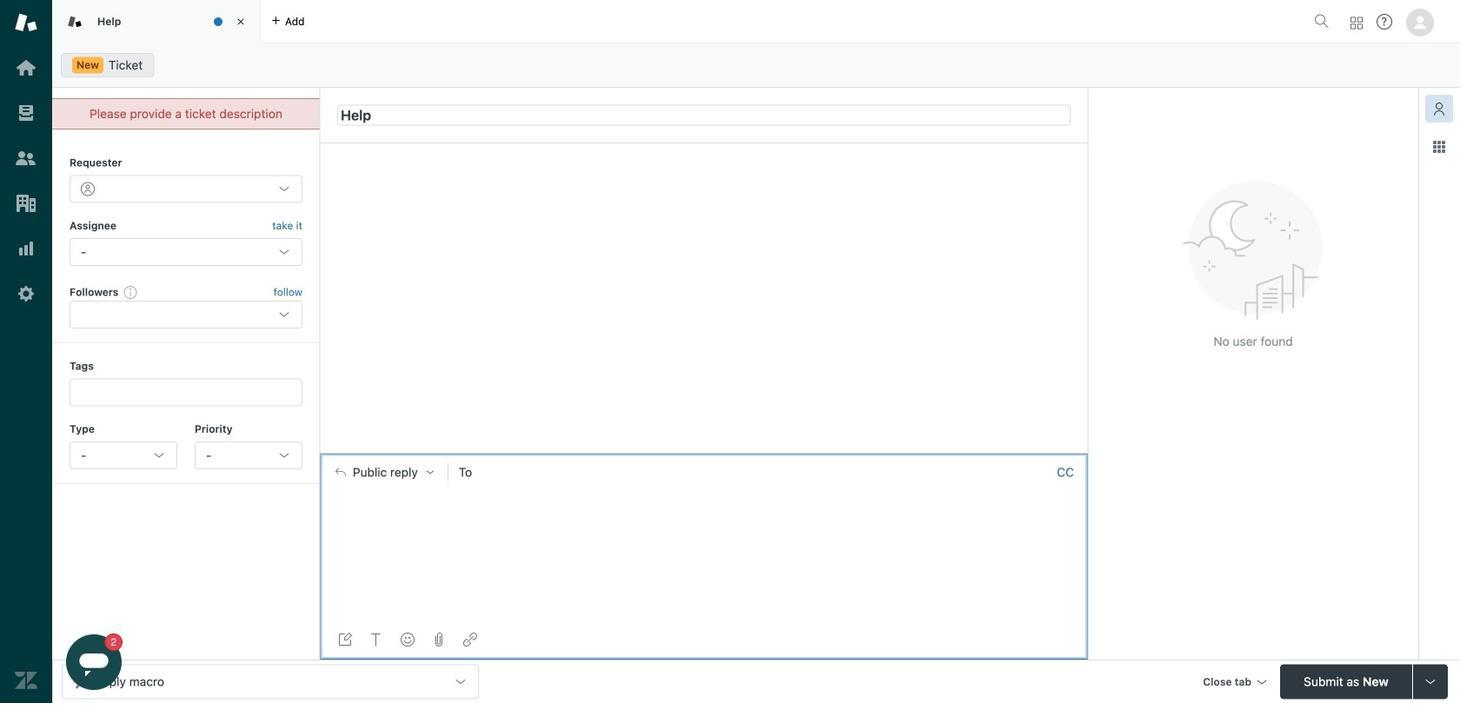 Task type: locate. For each thing, give the bounding box(es) containing it.
tabs tab list
[[52, 0, 1307, 43]]

apps image
[[1432, 140, 1446, 154]]

organizations image
[[15, 192, 37, 215]]

add link (cmd k) image
[[463, 633, 477, 647]]

draft mode image
[[338, 633, 352, 647]]

tab
[[52, 0, 261, 43]]

zendesk image
[[15, 669, 37, 692]]

Subject field
[[337, 105, 1071, 126]]

displays possible ticket submission types image
[[1424, 675, 1437, 689]]

get help image
[[1377, 14, 1392, 30]]

close image
[[232, 13, 249, 30]]

get started image
[[15, 56, 37, 79]]

zendesk support image
[[15, 11, 37, 34]]

Public reply composer text field
[[328, 491, 1080, 527]]



Task type: describe. For each thing, give the bounding box(es) containing it.
secondary element
[[52, 48, 1460, 83]]

format text image
[[369, 633, 383, 647]]

reporting image
[[15, 237, 37, 260]]

insert emojis image
[[401, 633, 415, 647]]

admin image
[[15, 282, 37, 305]]

customers image
[[15, 147, 37, 169]]

main element
[[0, 0, 52, 703]]

views image
[[15, 102, 37, 124]]

info on adding followers image
[[124, 285, 138, 299]]

zendesk products image
[[1351, 17, 1363, 29]]

customer context image
[[1432, 102, 1446, 116]]

add attachment image
[[432, 633, 446, 647]]



